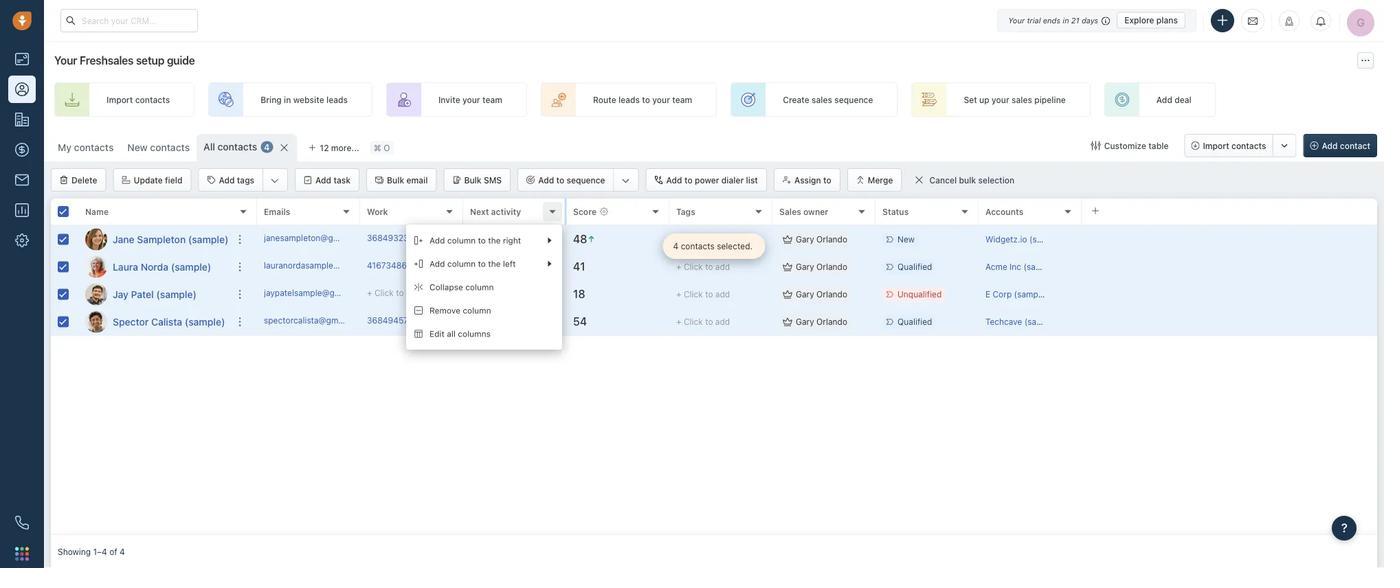 Task type: locate. For each thing, give the bounding box(es) containing it.
1 + add task from the top
[[470, 262, 512, 272]]

angle down image right tags
[[271, 174, 279, 188]]

0 vertical spatial + add task
[[470, 262, 512, 272]]

your for your freshsales setup guide
[[54, 54, 77, 67]]

3684945781 link
[[367, 315, 417, 329]]

sales inside set up your sales pipeline link
[[1012, 95, 1032, 104]]

leads
[[326, 95, 348, 104], [619, 95, 640, 104]]

0 horizontal spatial sequence
[[567, 175, 605, 185]]

qualified down the unqualified at the bottom right of the page
[[898, 317, 932, 327]]

+ add task up the collapse column "menu item"
[[470, 262, 512, 272]]

freshworks switcher image
[[15, 547, 29, 561]]

qualified
[[898, 262, 932, 272], [898, 317, 932, 327]]

contacts
[[135, 95, 170, 104], [1232, 141, 1266, 151], [218, 141, 257, 153], [74, 142, 114, 153], [150, 142, 190, 153], [681, 242, 715, 251]]

inc
[[1010, 262, 1021, 272]]

1–4
[[93, 547, 107, 557]]

1 qualified from the top
[[898, 262, 932, 272]]

phone element
[[8, 509, 36, 537]]

phone image
[[15, 516, 29, 530]]

4 down tags
[[673, 242, 679, 251]]

field
[[165, 175, 182, 185]]

1 horizontal spatial sales
[[1012, 95, 1032, 104]]

explore plans
[[1125, 15, 1178, 25]]

41
[[573, 260, 585, 273]]

add tags group
[[198, 168, 288, 192]]

all contacts 4
[[204, 141, 270, 153]]

selected.
[[717, 242, 753, 251]]

4 inside all contacts 4
[[264, 142, 270, 152]]

bulk email button
[[366, 168, 437, 192]]

column up remove column "menu item"
[[465, 282, 494, 292]]

2 gary orlando from the top
[[796, 262, 847, 272]]

your inside the route leads to your team link
[[652, 95, 670, 104]]

create sales sequence
[[783, 95, 873, 104]]

3 container_wx8msf4aqz5i3rn1 image from the top
[[783, 317, 792, 327]]

1 gary orlando from the top
[[796, 235, 847, 244]]

+ add task up remove column
[[470, 290, 512, 299]]

1 horizontal spatial bulk
[[464, 175, 482, 185]]

to inside button
[[684, 175, 693, 185]]

1 horizontal spatial team
[[672, 95, 692, 104]]

add
[[1157, 95, 1172, 104], [1322, 141, 1338, 151], [219, 175, 235, 185], [316, 175, 331, 185], [538, 175, 554, 185], [666, 175, 682, 185], [430, 236, 445, 245], [430, 259, 445, 269], [478, 262, 493, 272], [478, 290, 493, 299]]

status
[[882, 207, 909, 216]]

unqualified
[[898, 290, 942, 299]]

set
[[964, 95, 977, 104]]

1 vertical spatial qualified
[[898, 317, 932, 327]]

4 gary orlando from the top
[[796, 317, 847, 327]]

1 vertical spatial import contacts
[[1203, 141, 1266, 151]]

2 gary from the top
[[796, 262, 814, 272]]

gary for 41
[[796, 262, 814, 272]]

1 bulk from the left
[[387, 175, 404, 185]]

press space to deselect this row. row containing 18
[[257, 281, 1377, 309]]

0 vertical spatial in
[[1063, 16, 1069, 25]]

0 vertical spatial import contacts
[[107, 95, 170, 104]]

1 horizontal spatial leads
[[619, 95, 640, 104]]

(sample) right inc
[[1024, 262, 1058, 272]]

spector
[[113, 316, 149, 327]]

sequence for create sales sequence
[[835, 95, 873, 104]]

import contacts for import contacts "link"
[[107, 95, 170, 104]]

container_wx8msf4aqz5i3rn1 image for 18
[[783, 290, 792, 299]]

2 + click to add from the top
[[676, 262, 730, 272]]

angle down image right add to sequence
[[622, 174, 630, 188]]

sales
[[812, 95, 832, 104], [1012, 95, 1032, 104]]

widgetz.io (sample) link
[[986, 235, 1064, 244]]

add
[[715, 235, 730, 244], [715, 262, 730, 272], [406, 288, 421, 298], [715, 290, 730, 299], [715, 317, 730, 327]]

container_wx8msf4aqz5i3rn1 image
[[1091, 141, 1101, 151], [914, 175, 924, 185], [470, 235, 480, 244], [783, 235, 792, 244]]

2 bulk from the left
[[464, 175, 482, 185]]

1 row group from the left
[[51, 226, 257, 336]]

guide
[[167, 54, 195, 67]]

(sample) for e corp (sample)
[[1014, 290, 1048, 299]]

sales left pipeline
[[1012, 95, 1032, 104]]

work
[[367, 207, 388, 216]]

accounts
[[986, 207, 1024, 216]]

jay patel (sample)
[[113, 289, 197, 300]]

bring in website leads link
[[208, 82, 372, 117]]

gary orlando
[[796, 235, 847, 244], [796, 262, 847, 272], [796, 290, 847, 299], [796, 317, 847, 327]]

column up the add column to the left
[[447, 236, 476, 245]]

1 vertical spatial sequence
[[567, 175, 605, 185]]

showing
[[58, 547, 91, 557]]

2 + add task from the top
[[470, 290, 512, 299]]

spectorcalista@gmail.com 3684945781
[[264, 316, 417, 325]]

0 vertical spatial the
[[488, 236, 501, 245]]

container_wx8msf4aqz5i3rn1 image left customize
[[1091, 141, 1101, 151]]

update field button
[[113, 168, 191, 192]]

cell
[[1082, 226, 1377, 253], [1082, 254, 1377, 280], [1082, 281, 1377, 308], [1082, 309, 1377, 335]]

1 vertical spatial your
[[54, 54, 77, 67]]

list
[[746, 175, 758, 185]]

3684932360 link
[[367, 232, 419, 247]]

angle down image inside add to sequence group
[[622, 174, 630, 188]]

0 horizontal spatial angle down image
[[271, 174, 279, 188]]

j image
[[85, 284, 107, 306]]

1 gary from the top
[[796, 235, 814, 244]]

3 orlando from the top
[[817, 290, 847, 299]]

name row
[[51, 199, 257, 226]]

my contacts button
[[51, 134, 121, 162], [58, 142, 114, 153]]

task down left
[[495, 290, 512, 299]]

contact
[[1340, 141, 1370, 151]]

import contacts group
[[1184, 134, 1297, 157]]

container_wx8msf4aqz5i3rn1 image for 41
[[783, 262, 792, 272]]

angle down image
[[271, 174, 279, 188], [622, 174, 630, 188]]

edit
[[430, 329, 445, 339]]

0 vertical spatial import
[[107, 95, 133, 104]]

0 vertical spatial your
[[1008, 16, 1025, 25]]

new inside row group
[[898, 235, 915, 244]]

2 vertical spatial container_wx8msf4aqz5i3rn1 image
[[783, 317, 792, 327]]

in left the 21
[[1063, 16, 1069, 25]]

4 right of
[[120, 547, 125, 557]]

gary orlando for 41
[[796, 262, 847, 272]]

1 vertical spatial new
[[898, 235, 915, 244]]

container_wx8msf4aqz5i3rn1 image
[[783, 262, 792, 272], [783, 290, 792, 299], [783, 317, 792, 327]]

3 gary from the top
[[796, 290, 814, 299]]

1 horizontal spatial your
[[1008, 16, 1025, 25]]

jane
[[113, 234, 134, 245]]

1 vertical spatial in
[[284, 95, 291, 104]]

1 the from the top
[[488, 236, 501, 245]]

row group containing jane sampleton (sample)
[[51, 226, 257, 336]]

the left left
[[488, 259, 501, 269]]

name
[[85, 207, 109, 216]]

bulk inside 'button'
[[387, 175, 404, 185]]

1 orlando from the top
[[817, 235, 847, 244]]

remove
[[430, 306, 460, 315]]

import contacts button
[[1184, 134, 1273, 157]]

the left right
[[488, 236, 501, 245]]

gary for 18
[[796, 290, 814, 299]]

your right route
[[652, 95, 670, 104]]

bulk left email
[[387, 175, 404, 185]]

spectorcalista@gmail.com link
[[264, 315, 366, 329]]

1 sales from the left
[[812, 95, 832, 104]]

1 horizontal spatial angle down image
[[622, 174, 630, 188]]

+ add task
[[470, 262, 512, 272], [470, 290, 512, 299]]

3 your from the left
[[992, 95, 1009, 104]]

1 your from the left
[[463, 95, 480, 104]]

column up collapse column
[[447, 259, 476, 269]]

3 + click to add from the top
[[676, 290, 730, 299]]

freshsales
[[80, 54, 133, 67]]

menu
[[406, 225, 562, 350]]

sales owner
[[779, 207, 828, 216]]

new
[[127, 142, 148, 153], [898, 235, 915, 244]]

import contacts inside import contacts "link"
[[107, 95, 170, 104]]

import inside "link"
[[107, 95, 133, 104]]

2 horizontal spatial 4
[[673, 242, 679, 251]]

1 horizontal spatial new
[[898, 235, 915, 244]]

leads right website
[[326, 95, 348, 104]]

customize table button
[[1082, 134, 1178, 157]]

2 angle down image from the left
[[622, 174, 630, 188]]

4 right all contacts link
[[264, 142, 270, 152]]

2 horizontal spatial your
[[992, 95, 1009, 104]]

bulk for bulk sms
[[464, 175, 482, 185]]

2 cell from the top
[[1082, 254, 1377, 280]]

more...
[[331, 143, 359, 153]]

remove column
[[430, 306, 491, 315]]

2 orlando from the top
[[817, 262, 847, 272]]

2 vertical spatial task
[[495, 290, 512, 299]]

2 team from the left
[[672, 95, 692, 104]]

add column to the left
[[430, 259, 516, 269]]

new down status
[[898, 235, 915, 244]]

0 horizontal spatial sales
[[812, 95, 832, 104]]

import contacts for import contacts button
[[1203, 141, 1266, 151]]

bulk
[[387, 175, 404, 185], [464, 175, 482, 185]]

email
[[407, 175, 428, 185]]

angle down image inside 'add tags' group
[[271, 174, 279, 188]]

cell for 18
[[1082, 281, 1377, 308]]

techcave (sample) link
[[986, 317, 1059, 327]]

qualified up the unqualified at the bottom right of the page
[[898, 262, 932, 272]]

1 vertical spatial the
[[488, 259, 501, 269]]

sequence right create
[[835, 95, 873, 104]]

import inside button
[[1203, 141, 1229, 151]]

4167348672 link
[[367, 260, 417, 274]]

deal
[[1175, 95, 1192, 104]]

update field
[[134, 175, 182, 185]]

your left freshsales
[[54, 54, 77, 67]]

0 vertical spatial sequence
[[835, 95, 873, 104]]

add inside button
[[666, 175, 682, 185]]

3 cell from the top
[[1082, 281, 1377, 308]]

1 container_wx8msf4aqz5i3rn1 image from the top
[[783, 262, 792, 272]]

column for add column to the right
[[447, 236, 476, 245]]

add to sequence group
[[518, 168, 639, 192]]

task inside button
[[334, 175, 351, 185]]

bulk sms
[[464, 175, 502, 185]]

1 vertical spatial container_wx8msf4aqz5i3rn1 image
[[783, 290, 792, 299]]

up
[[979, 95, 990, 104]]

grid
[[51, 197, 1377, 535]]

email image
[[1248, 15, 1258, 26]]

1 angle down image from the left
[[271, 174, 279, 188]]

row group
[[51, 226, 257, 336], [257, 226, 1377, 336]]

1 horizontal spatial import contacts
[[1203, 141, 1266, 151]]

sales right create
[[812, 95, 832, 104]]

create sales sequence link
[[731, 82, 898, 117]]

(sample) right calista at the left bottom of page
[[185, 316, 225, 327]]

4
[[264, 142, 270, 152], [673, 242, 679, 251], [120, 547, 125, 557]]

1 horizontal spatial in
[[1063, 16, 1069, 25]]

press space to deselect this row. row containing 54
[[257, 309, 1377, 336]]

cell for 54
[[1082, 309, 1377, 335]]

1 horizontal spatial import
[[1203, 141, 1229, 151]]

(sample) right sampleton
[[188, 234, 228, 245]]

column up columns
[[463, 306, 491, 315]]

0 horizontal spatial import
[[107, 95, 133, 104]]

1 horizontal spatial sequence
[[835, 95, 873, 104]]

0 horizontal spatial team
[[482, 95, 502, 104]]

sequence for add to sequence
[[567, 175, 605, 185]]

1 vertical spatial task
[[495, 262, 512, 272]]

bulk left the sms
[[464, 175, 482, 185]]

your left trial
[[1008, 16, 1025, 25]]

(sample) right corp
[[1014, 290, 1048, 299]]

janesampleton@gmail.com link
[[264, 232, 368, 247]]

acme
[[986, 262, 1007, 272]]

0 horizontal spatial your
[[54, 54, 77, 67]]

2 qualified from the top
[[898, 317, 932, 327]]

container_wx8msf4aqz5i3rn1 image for 54
[[783, 317, 792, 327]]

customize
[[1104, 141, 1146, 151]]

1 vertical spatial import
[[1203, 141, 1229, 151]]

0 horizontal spatial in
[[284, 95, 291, 104]]

l image
[[85, 256, 107, 278]]

2 sales from the left
[[1012, 95, 1032, 104]]

2 vertical spatial 4
[[120, 547, 125, 557]]

0 horizontal spatial leads
[[326, 95, 348, 104]]

import contacts inside import contacts button
[[1203, 141, 1266, 151]]

explore plans link
[[1117, 12, 1186, 29]]

0 horizontal spatial import contacts
[[107, 95, 170, 104]]

0 vertical spatial container_wx8msf4aqz5i3rn1 image
[[783, 262, 792, 272]]

spector calista (sample)
[[113, 316, 225, 327]]

4 + click to add from the top
[[676, 317, 730, 327]]

calista
[[151, 316, 182, 327]]

s image
[[85, 311, 107, 333]]

+ add task for 18
[[470, 290, 512, 299]]

add deal
[[1157, 95, 1192, 104]]

2 container_wx8msf4aqz5i3rn1 image from the top
[[783, 290, 792, 299]]

⌘
[[374, 143, 381, 153]]

contacts inside button
[[1232, 141, 1266, 151]]

click for 18
[[684, 290, 703, 299]]

route
[[593, 95, 616, 104]]

1 horizontal spatial 4
[[264, 142, 270, 152]]

(sample) down jane sampleton (sample) "link"
[[171, 261, 211, 273]]

add for 41
[[715, 262, 730, 272]]

4 cell from the top
[[1082, 309, 1377, 335]]

0 horizontal spatial bulk
[[387, 175, 404, 185]]

0 horizontal spatial your
[[463, 95, 480, 104]]

0 vertical spatial 4
[[264, 142, 270, 152]]

add tags
[[219, 175, 254, 185]]

3 gary orlando from the top
[[796, 290, 847, 299]]

your right invite
[[463, 95, 480, 104]]

import down your freshsales setup guide
[[107, 95, 133, 104]]

2 row group from the left
[[257, 226, 1377, 336]]

my contacts
[[58, 142, 114, 153]]

sequence inside create sales sequence 'link'
[[835, 95, 873, 104]]

task down 12 more...
[[334, 175, 351, 185]]

4 gary from the top
[[796, 317, 814, 327]]

right
[[503, 236, 521, 245]]

customize table
[[1104, 141, 1169, 151]]

2 the from the top
[[488, 259, 501, 269]]

new for new
[[898, 235, 915, 244]]

press space to deselect this row. row containing laura norda (sample)
[[51, 254, 257, 281]]

0 vertical spatial task
[[334, 175, 351, 185]]

days
[[1082, 16, 1098, 25]]

sequence inside the add to sequence button
[[567, 175, 605, 185]]

import right table
[[1203, 141, 1229, 151]]

your trial ends in 21 days
[[1008, 16, 1098, 25]]

qualified for 41
[[898, 262, 932, 272]]

remove column menu item
[[406, 299, 562, 322]]

bulk inside button
[[464, 175, 482, 185]]

import
[[107, 95, 133, 104], [1203, 141, 1229, 151]]

task down right
[[495, 262, 512, 272]]

4 orlando from the top
[[817, 317, 847, 327]]

leads right route
[[619, 95, 640, 104]]

sequence up score
[[567, 175, 605, 185]]

2 your from the left
[[652, 95, 670, 104]]

new up update
[[127, 142, 148, 153]]

(sample) inside "link"
[[188, 234, 228, 245]]

in right bring
[[284, 95, 291, 104]]

1 vertical spatial + add task
[[470, 290, 512, 299]]

column for remove column
[[463, 306, 491, 315]]

1 horizontal spatial your
[[652, 95, 670, 104]]

your right "up"
[[992, 95, 1009, 104]]

0 horizontal spatial new
[[127, 142, 148, 153]]

assign
[[794, 175, 821, 185]]

0 vertical spatial qualified
[[898, 262, 932, 272]]

acme inc (sample) link
[[986, 262, 1058, 272]]

press space to deselect this row. row
[[51, 226, 257, 254], [257, 226, 1377, 254], [51, 254, 257, 281], [257, 254, 1377, 281], [51, 281, 257, 309], [257, 281, 1377, 309], [51, 309, 257, 336], [257, 309, 1377, 336]]

0 vertical spatial new
[[127, 142, 148, 153]]

(sample) up spector calista (sample)
[[156, 289, 197, 300]]



Task type: describe. For each thing, give the bounding box(es) containing it.
owner
[[803, 207, 828, 216]]

widgetz.io (sample)
[[986, 235, 1064, 244]]

add deal link
[[1104, 82, 1216, 117]]

laura norda (sample) link
[[113, 260, 211, 274]]

add to power dialer list button
[[646, 168, 767, 192]]

gary orlando for 54
[[796, 317, 847, 327]]

assign to button
[[774, 168, 840, 192]]

12 more...
[[320, 143, 359, 153]]

gary orlando for 18
[[796, 290, 847, 299]]

+ click to add for 18
[[676, 290, 730, 299]]

spector calista (sample) link
[[113, 315, 225, 329]]

row group containing 48
[[257, 226, 1377, 336]]

merge button
[[847, 168, 902, 192]]

jane sampleton (sample)
[[113, 234, 228, 245]]

press space to deselect this row. row containing jane sampleton (sample)
[[51, 226, 257, 254]]

+ click to add for 54
[[676, 317, 730, 327]]

54
[[573, 315, 587, 328]]

import for import contacts "link"
[[107, 95, 133, 104]]

jaypatelsample@gmail.com
[[264, 288, 369, 298]]

collapse column
[[430, 282, 494, 292]]

angle down image for add tags
[[271, 174, 279, 188]]

invite your team link
[[386, 82, 527, 117]]

set up your sales pipeline
[[964, 95, 1066, 104]]

bulk sms button
[[444, 168, 511, 192]]

3684932360
[[367, 233, 419, 243]]

dialer
[[722, 175, 744, 185]]

collapse column menu item
[[406, 276, 562, 299]]

2 leads from the left
[[619, 95, 640, 104]]

techcave (sample)
[[986, 317, 1059, 327]]

showing 1–4 of 4
[[58, 547, 125, 557]]

techcave
[[986, 317, 1022, 327]]

add column to the right
[[430, 236, 521, 245]]

add for add to power dialer list
[[666, 175, 682, 185]]

angle down image for add to sequence
[[622, 174, 630, 188]]

setup
[[136, 54, 164, 67]]

press space to deselect this row. row containing 41
[[257, 254, 1377, 281]]

jay
[[113, 289, 128, 300]]

columns
[[458, 329, 491, 339]]

o
[[384, 143, 390, 153]]

task for 41
[[495, 262, 512, 272]]

contacts inside "link"
[[135, 95, 170, 104]]

merge
[[868, 175, 893, 185]]

12
[[320, 143, 329, 153]]

container_wx8msf4aqz5i3rn1 image down sales
[[783, 235, 792, 244]]

grid containing 48
[[51, 197, 1377, 535]]

add task button
[[295, 168, 359, 192]]

add for add task
[[316, 175, 331, 185]]

route leads to your team
[[593, 95, 692, 104]]

menu containing add column to the right
[[406, 225, 562, 350]]

1 + click to add from the top
[[676, 235, 730, 244]]

cancel
[[930, 176, 957, 185]]

the for right
[[488, 236, 501, 245]]

container_wx8msf4aqz5i3rn1 image inside customize table button
[[1091, 141, 1101, 151]]

column for add column to the left
[[447, 259, 476, 269]]

jaypatelsample@gmail.com link
[[264, 287, 369, 302]]

import for import contacts button
[[1203, 141, 1229, 151]]

(sample) down e corp (sample) link
[[1025, 317, 1059, 327]]

delete button
[[51, 168, 106, 192]]

collapse
[[430, 282, 463, 292]]

add for add deal
[[1157, 95, 1172, 104]]

orlando for 41
[[817, 262, 847, 272]]

sales inside create sales sequence 'link'
[[812, 95, 832, 104]]

0 horizontal spatial 4
[[120, 547, 125, 557]]

container_wx8msf4aqz5i3rn1 image up the add column to the left
[[470, 235, 480, 244]]

create
[[783, 95, 810, 104]]

click for 41
[[684, 262, 703, 272]]

cancel bulk selection
[[930, 176, 1015, 185]]

cell for 41
[[1082, 254, 1377, 280]]

score
[[573, 207, 597, 216]]

1 cell from the top
[[1082, 226, 1377, 253]]

in inside bring in website leads link
[[284, 95, 291, 104]]

21
[[1071, 16, 1080, 25]]

all
[[447, 329, 456, 339]]

+ add task for 41
[[470, 262, 512, 272]]

add contact button
[[1303, 134, 1377, 157]]

of
[[109, 547, 117, 557]]

next activity
[[470, 207, 521, 216]]

jay patel (sample) link
[[113, 288, 197, 301]]

spectorcalista@gmail.com
[[264, 316, 366, 325]]

norda
[[141, 261, 168, 273]]

3684945781
[[367, 316, 417, 325]]

route leads to your team link
[[541, 82, 717, 117]]

power
[[695, 175, 719, 185]]

sms
[[484, 175, 502, 185]]

container_wx8msf4aqz5i3rn1 image left the cancel
[[914, 175, 924, 185]]

next
[[470, 207, 489, 216]]

all contacts link
[[204, 140, 257, 154]]

1 team from the left
[[482, 95, 502, 104]]

your inside set up your sales pipeline link
[[992, 95, 1009, 104]]

the for left
[[488, 259, 501, 269]]

bring
[[261, 95, 282, 104]]

table
[[1149, 141, 1169, 151]]

assign to
[[794, 175, 831, 185]]

your for your trial ends in 21 days
[[1008, 16, 1025, 25]]

column for collapse column
[[465, 282, 494, 292]]

import contacts link
[[54, 82, 195, 117]]

laura
[[113, 261, 138, 273]]

lauranordasample@gmail.com
[[264, 261, 381, 270]]

activity
[[491, 207, 521, 216]]

(sample) for spector calista (sample)
[[185, 316, 225, 327]]

to inside button
[[556, 175, 564, 185]]

tags
[[676, 207, 695, 216]]

add for add tags
[[219, 175, 235, 185]]

to inside 'button'
[[823, 175, 831, 185]]

new contacts
[[127, 142, 190, 153]]

(sample) up acme inc (sample)
[[1030, 235, 1064, 244]]

4167348672
[[367, 261, 417, 270]]

add to power dialer list
[[666, 175, 758, 185]]

press space to deselect this row. row containing spector calista (sample)
[[51, 309, 257, 336]]

add for 18
[[715, 290, 730, 299]]

janesampleton@gmail.com
[[264, 233, 368, 243]]

qualified for 54
[[898, 317, 932, 327]]

j image
[[85, 229, 107, 251]]

add for add column to the left
[[430, 259, 445, 269]]

(sample) for jane sampleton (sample)
[[188, 234, 228, 245]]

18
[[573, 288, 585, 301]]

gary for 54
[[796, 317, 814, 327]]

add for add contact
[[1322, 141, 1338, 151]]

+ click to add for 41
[[676, 262, 730, 272]]

all
[[204, 141, 215, 153]]

orlando for 18
[[817, 290, 847, 299]]

janesampleton@gmail.com 3684932360
[[264, 233, 419, 243]]

add to sequence button
[[518, 169, 613, 191]]

set up your sales pipeline link
[[912, 82, 1091, 117]]

(sample) for acme inc (sample)
[[1024, 262, 1058, 272]]

add for add column to the right
[[430, 236, 445, 245]]

1 leads from the left
[[326, 95, 348, 104]]

click for 54
[[684, 317, 703, 327]]

new for new contacts
[[127, 142, 148, 153]]

(sample) for laura norda (sample)
[[171, 261, 211, 273]]

bulk for bulk email
[[387, 175, 404, 185]]

orlando for 54
[[817, 317, 847, 327]]

press space to deselect this row. row containing 48
[[257, 226, 1377, 254]]

48
[[573, 233, 587, 246]]

your inside invite your team link
[[463, 95, 480, 104]]

⌘ o
[[374, 143, 390, 153]]

press space to deselect this row. row containing jay patel (sample)
[[51, 281, 257, 309]]

bulk
[[959, 176, 976, 185]]

edit all columns menu item
[[406, 322, 562, 346]]

1 vertical spatial 4
[[673, 242, 679, 251]]

widgetz.io
[[986, 235, 1027, 244]]

corp
[[993, 290, 1012, 299]]

delete
[[71, 175, 97, 185]]

task for 18
[[495, 290, 512, 299]]

Search your CRM... text field
[[60, 9, 198, 32]]

add for 54
[[715, 317, 730, 327]]

name column header
[[78, 199, 257, 226]]

(sample) for jay patel (sample)
[[156, 289, 197, 300]]

add for add to sequence
[[538, 175, 554, 185]]



Task type: vqa. For each thing, say whether or not it's contained in the screenshot.
bottommost the conditions
no



